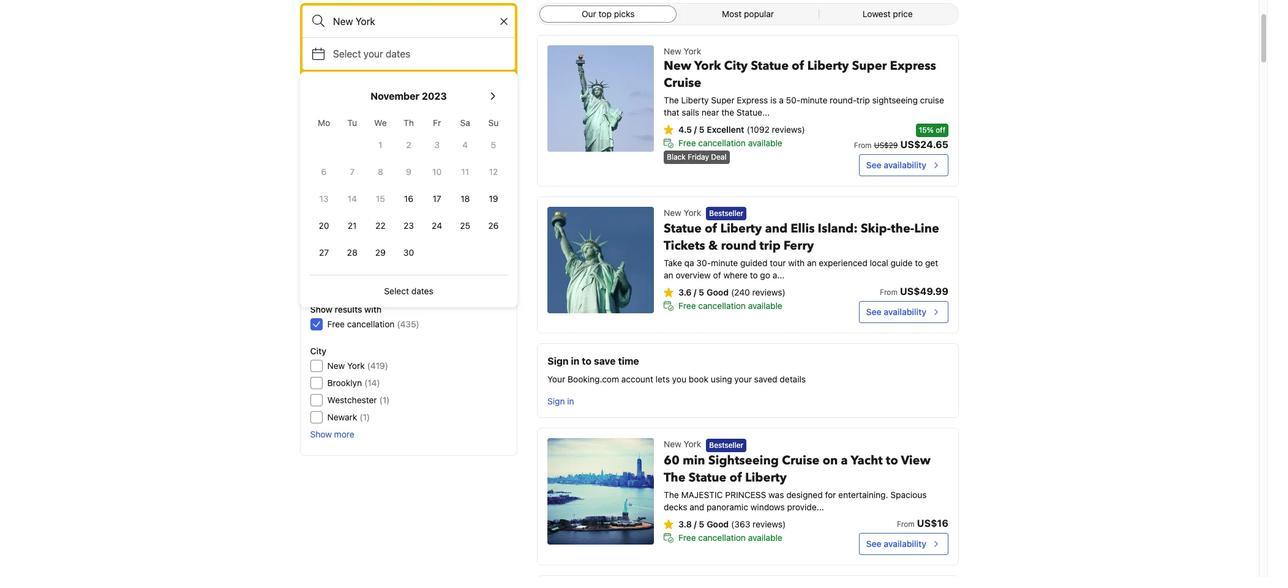 Task type: vqa. For each thing, say whether or not it's contained in the screenshot.
See for Liberty
yes



Task type: locate. For each thing, give the bounding box(es) containing it.
/ right 3.6 at the right of page
[[694, 287, 696, 298]]

and left ellis
[[765, 221, 788, 237]]

city inside the new york new york city statue of liberty super express cruise the liberty super express is a 50-minute round-trip sightseeing cruise that sails near the statue...
[[724, 58, 748, 74]]

26
[[488, 220, 499, 231]]

free down show results with
[[328, 319, 345, 329]]

1 vertical spatial availability
[[884, 307, 926, 317]]

show for show results with
[[310, 304, 333, 315]]

0 vertical spatial city
[[724, 58, 748, 74]]

liberty up round
[[720, 221, 762, 237]]

0 horizontal spatial your
[[364, 48, 383, 59]]

17 November 2023 checkbox
[[423, 187, 451, 211]]

grid containing mo
[[310, 111, 508, 265]]

with
[[788, 258, 805, 268], [365, 304, 382, 315]]

new york for 60
[[664, 439, 701, 450]]

25 November 2023 checkbox
[[451, 214, 479, 238]]

/ right the 4.5
[[694, 124, 697, 135]]

bestseller for liberty
[[709, 209, 743, 218]]

from inside 15% off from us$29 us$24.65
[[854, 141, 872, 150]]

minute up where
[[711, 258, 738, 268]]

new york (419)
[[328, 361, 388, 371]]

we
[[374, 118, 387, 128]]

0 vertical spatial the
[[664, 95, 679, 105]]

1 vertical spatial minute
[[711, 258, 738, 268]]

1 horizontal spatial a
[[841, 452, 848, 469]]

availability down 'us$29'
[[884, 160, 926, 170]]

drink
[[358, 243, 378, 253]]

from for yacht
[[897, 520, 915, 529]]

2 November 2023 checkbox
[[395, 133, 423, 157]]

1 vertical spatial super
[[711, 95, 735, 105]]

availability for statue of liberty and ellis island: skip-the-line tickets & round trip ferry
[[884, 307, 926, 317]]

tu
[[347, 118, 357, 128]]

1 vertical spatial trip
[[759, 238, 781, 254]]

decks
[[664, 502, 687, 512]]

0 vertical spatial select
[[333, 48, 361, 59]]

2 vertical spatial the
[[664, 490, 679, 500]]

search
[[393, 81, 425, 92]]

available down (363
[[748, 532, 782, 543]]

saved
[[754, 374, 777, 385]]

lowest price
[[863, 9, 913, 19]]

availability down the from us$49.99
[[884, 307, 926, 317]]

&
[[357, 192, 363, 202], [386, 226, 392, 236], [708, 238, 718, 254], [350, 243, 356, 253], [389, 277, 395, 288]]

2 vertical spatial statue
[[689, 469, 726, 486]]

free cancellation available down '3.6 / 5 good (240 reviews)'
[[678, 301, 782, 311]]

13 November 2023 checkbox
[[310, 187, 338, 211]]

0 vertical spatial an
[[807, 258, 817, 268]]

1 sign from the top
[[547, 356, 569, 367]]

3 see from the top
[[866, 539, 881, 549]]

us$16
[[917, 518, 948, 529]]

see availability down from us$16
[[866, 539, 926, 549]]

5 for new york city statue of liberty super express cruise
[[699, 124, 704, 135]]

your
[[547, 374, 565, 385]]

a right the is
[[779, 95, 784, 105]]

the
[[721, 107, 734, 118]]

1 horizontal spatial trip
[[857, 95, 870, 105]]

cancellation down 3.8 / 5 good (363 reviews)
[[698, 532, 746, 543]]

7
[[350, 167, 355, 177]]

1 vertical spatial (1)
[[360, 412, 370, 422]]

0 horizontal spatial (1)
[[360, 412, 370, 422]]

(136)
[[423, 226, 443, 236]]

0 vertical spatial availability
[[884, 160, 926, 170]]

0 vertical spatial a
[[779, 95, 784, 105]]

see availability down the from us$49.99
[[866, 307, 926, 317]]

new york
[[664, 208, 701, 218], [664, 439, 701, 450]]

liberty up was
[[745, 469, 787, 486]]

& left rentals
[[389, 277, 395, 288]]

6 November 2023 checkbox
[[310, 160, 338, 184]]

& left drink
[[350, 243, 356, 253]]

in up booking.com
[[571, 356, 579, 367]]

more
[[334, 429, 355, 440]]

60 min sightseeing cruise on a yacht to view the statue of liberty image
[[547, 439, 654, 545]]

good left (240
[[707, 287, 729, 298]]

see down entertaining.
[[866, 539, 881, 549]]

new
[[664, 46, 681, 56], [664, 58, 691, 74], [664, 208, 681, 218], [328, 361, 345, 371], [664, 439, 681, 450]]

su
[[488, 118, 499, 128]]

brooklyn
[[328, 378, 362, 388]]

sign for sign in to save time
[[547, 356, 569, 367]]

grid
[[310, 111, 508, 265]]

1 horizontal spatial dates
[[411, 286, 433, 296]]

qa
[[684, 258, 694, 268]]

express up sightseeing
[[890, 58, 936, 74]]

show left results
[[310, 304, 333, 315]]

travel services & rentals (6)
[[328, 277, 438, 288]]

5 November 2023 checkbox
[[479, 133, 508, 157]]

sign down your
[[547, 396, 565, 407]]

see availability for 60 min sightseeing cruise on a yacht to view the statue of liberty
[[866, 539, 926, 549]]

a right on
[[841, 452, 848, 469]]

1 vertical spatial from
[[880, 288, 898, 297]]

0 vertical spatial trip
[[857, 95, 870, 105]]

2 vertical spatial available
[[748, 532, 782, 543]]

cancellation down results
[[347, 319, 395, 329]]

1 vertical spatial reviews)
[[752, 287, 785, 298]]

0 horizontal spatial select
[[333, 48, 361, 59]]

to left go
[[750, 270, 758, 281]]

1 vertical spatial available
[[748, 301, 782, 311]]

2 vertical spatial from
[[897, 520, 915, 529]]

(1) for westchester (1)
[[380, 395, 390, 405]]

cruise
[[664, 75, 701, 91], [782, 452, 819, 469]]

& up 30- at the right top of the page
[[708, 238, 718, 254]]

nature
[[328, 192, 354, 202]]

2 bestseller from the top
[[709, 441, 743, 450]]

2 good from the top
[[707, 519, 729, 529]]

1 free cancellation available from the top
[[678, 138, 782, 148]]

1 vertical spatial city
[[310, 346, 327, 356]]

0 vertical spatial minute
[[800, 95, 827, 105]]

in down booking.com
[[567, 396, 574, 407]]

1 vertical spatial good
[[707, 519, 729, 529]]

see availability for new york city statue of liberty super express cruise
[[866, 160, 926, 170]]

20 November 2023 checkbox
[[310, 214, 338, 238]]

availability down from us$16
[[884, 539, 926, 549]]

show more button
[[310, 429, 355, 441]]

good for &
[[707, 287, 729, 298]]

good down panoramic
[[707, 519, 729, 529]]

27 November 2023 checkbox
[[310, 241, 338, 265]]

5
[[699, 124, 704, 135], [491, 140, 496, 150], [699, 287, 704, 298], [699, 519, 704, 529]]

/ for &
[[694, 287, 696, 298]]

an down take
[[664, 270, 673, 281]]

1 horizontal spatial your
[[734, 374, 752, 385]]

free for new york city statue of liberty super express cruise
[[678, 138, 696, 148]]

2 vertical spatial see availability
[[866, 539, 926, 549]]

ferry
[[784, 238, 814, 254]]

2 vertical spatial see
[[866, 539, 881, 549]]

2 vertical spatial reviews)
[[753, 519, 786, 529]]

select for select dates
[[384, 286, 409, 296]]

reviews)
[[772, 124, 805, 135], [752, 287, 785, 298], [753, 519, 786, 529]]

2 availability from the top
[[884, 307, 926, 317]]

in for sign in
[[567, 396, 574, 407]]

1 see from the top
[[866, 160, 881, 170]]

free down 3.6 at the right of page
[[678, 301, 696, 311]]

show left more
[[310, 429, 332, 440]]

5 for statue of liberty and ellis island: skip-the-line tickets & round trip ferry
[[699, 287, 704, 298]]

statue up majestic
[[689, 469, 726, 486]]

an down ferry at the right of page
[[807, 258, 817, 268]]

1 vertical spatial new york
[[664, 439, 701, 450]]

and down majestic
[[690, 502, 704, 512]]

your right using
[[734, 374, 752, 385]]

2 see availability from the top
[[866, 307, 926, 317]]

reviews) for the
[[753, 519, 786, 529]]

min
[[683, 452, 705, 469]]

sign up your
[[547, 356, 569, 367]]

3 available from the top
[[748, 532, 782, 543]]

/ for statue
[[694, 519, 697, 529]]

2 free cancellation available from the top
[[678, 301, 782, 311]]

1 horizontal spatial (1)
[[380, 395, 390, 405]]

(435) left 8
[[352, 174, 374, 185]]

0 vertical spatial sign
[[547, 356, 569, 367]]

11
[[461, 167, 469, 177]]

1 the from the top
[[664, 95, 679, 105]]

1 vertical spatial see availability
[[866, 307, 926, 317]]

account
[[621, 374, 653, 385]]

1 horizontal spatial city
[[724, 58, 748, 74]]

2 sign from the top
[[547, 396, 565, 407]]

1 see availability from the top
[[866, 160, 926, 170]]

0 vertical spatial with
[[788, 258, 805, 268]]

liberty up round-
[[807, 58, 849, 74]]

see down 'us$29'
[[866, 160, 881, 170]]

free cancellation (435)
[[328, 319, 420, 329]]

2 vertical spatial /
[[694, 519, 697, 529]]

on
[[823, 452, 838, 469]]

1 good from the top
[[707, 287, 729, 298]]

liberty
[[807, 58, 849, 74], [681, 95, 709, 105], [720, 221, 762, 237], [745, 469, 787, 486]]

24 November 2023 checkbox
[[423, 214, 451, 238]]

super up sightseeing
[[852, 58, 887, 74]]

from left 'us$29'
[[854, 141, 872, 150]]

see for liberty
[[866, 160, 881, 170]]

from inside from us$16
[[897, 520, 915, 529]]

1 vertical spatial your
[[734, 374, 752, 385]]

filter
[[310, 126, 335, 137]]

super up the
[[711, 95, 735, 105]]

1 / from the top
[[694, 124, 697, 135]]

minute inside the new york new york city statue of liberty super express cruise the liberty super express is a 50-minute round-trip sightseeing cruise that sails near the statue...
[[800, 95, 827, 105]]

us$24.65
[[900, 139, 948, 150]]

reviews) for ferry
[[752, 287, 785, 298]]

express up statue...
[[737, 95, 768, 105]]

0 vertical spatial express
[[890, 58, 936, 74]]

0 vertical spatial show
[[310, 304, 333, 315]]

3.6 / 5 good (240 reviews)
[[678, 287, 785, 298]]

to left get
[[915, 258, 923, 268]]

of up 50-
[[792, 58, 804, 74]]

0 vertical spatial (435)
[[352, 174, 374, 185]]

see for to
[[866, 539, 881, 549]]

(1) down westchester (1) at the bottom
[[360, 412, 370, 422]]

bestseller up sightseeing
[[709, 441, 743, 450]]

3 / from the top
[[694, 519, 697, 529]]

3 free cancellation available from the top
[[678, 532, 782, 543]]

(53)
[[380, 243, 397, 253]]

9 November 2023 checkbox
[[395, 160, 423, 184]]

cancellation down '3.6 / 5 good (240 reviews)'
[[698, 301, 746, 311]]

5 right 3.6 at the right of page
[[699, 287, 704, 298]]

of up tickets
[[705, 221, 717, 237]]

show results with
[[310, 304, 382, 315]]

with inside statue of liberty and ellis island: skip-the-line tickets & round trip ferry take qa 30-minute guided tour with an experienced local guide to get an overview of where to go a...
[[788, 258, 805, 268]]

bestseller for sightseeing
[[709, 441, 743, 450]]

0 vertical spatial in
[[571, 356, 579, 367]]

your
[[364, 48, 383, 59], [734, 374, 752, 385]]

1 horizontal spatial minute
[[800, 95, 827, 105]]

dates down 30 november 2023 option
[[411, 286, 433, 296]]

from us$16
[[897, 518, 948, 529]]

0 vertical spatial free cancellation available
[[678, 138, 782, 148]]

0 horizontal spatial minute
[[711, 258, 738, 268]]

0 horizontal spatial cruise
[[664, 75, 701, 91]]

free down the 4.5
[[678, 138, 696, 148]]

results
[[335, 304, 362, 315]]

1 vertical spatial select
[[384, 286, 409, 296]]

1 horizontal spatial with
[[788, 258, 805, 268]]

1 vertical spatial cruise
[[782, 452, 819, 469]]

0 vertical spatial reviews)
[[772, 124, 805, 135]]

2 see from the top
[[866, 307, 881, 317]]

0 vertical spatial cruise
[[664, 75, 701, 91]]

yacht
[[851, 452, 883, 469]]

your up november on the top left of the page
[[364, 48, 383, 59]]

free cancellation available down 3.8 / 5 good (363 reviews)
[[678, 532, 782, 543]]

3 availability from the top
[[884, 539, 926, 549]]

5 right the 4.5
[[699, 124, 704, 135]]

1 new york from the top
[[664, 208, 701, 218]]

sign in to save time
[[547, 356, 639, 367]]

your booking.com account lets you book using your saved details
[[547, 374, 806, 385]]

of down sightseeing
[[730, 469, 742, 486]]

trip up the tour
[[759, 238, 781, 254]]

1 horizontal spatial express
[[890, 58, 936, 74]]

4.5
[[678, 124, 692, 135]]

statue inside statue of liberty and ellis island: skip-the-line tickets & round trip ferry take qa 30-minute guided tour with an experienced local guide to get an overview of where to go a...
[[664, 221, 702, 237]]

1 vertical spatial bestseller
[[709, 441, 743, 450]]

1 vertical spatial with
[[365, 304, 382, 315]]

(240
[[731, 287, 750, 298]]

1 vertical spatial see
[[866, 307, 881, 317]]

save
[[594, 356, 616, 367]]

1 horizontal spatial cruise
[[782, 452, 819, 469]]

1 vertical spatial (435)
[[397, 319, 420, 329]]

1 horizontal spatial select
[[384, 286, 409, 296]]

the up decks
[[664, 490, 679, 500]]

0 horizontal spatial dates
[[386, 48, 410, 59]]

available down (240
[[748, 301, 782, 311]]

show
[[310, 304, 333, 315], [310, 429, 332, 440]]

1 bestseller from the top
[[709, 209, 743, 218]]

& right nature
[[357, 192, 363, 202]]

from inside the from us$49.99
[[880, 288, 898, 297]]

1 vertical spatial and
[[690, 502, 704, 512]]

1 vertical spatial sign
[[547, 396, 565, 407]]

lets
[[656, 374, 670, 385]]

0 horizontal spatial a
[[779, 95, 784, 105]]

minute left round-
[[800, 95, 827, 105]]

(435)
[[352, 174, 374, 185], [397, 319, 420, 329]]

free cancellation available down excellent
[[678, 138, 782, 148]]

1 vertical spatial an
[[664, 270, 673, 281]]

show inside button
[[310, 429, 332, 440]]

bestseller up round
[[709, 209, 743, 218]]

2 new york from the top
[[664, 439, 701, 450]]

2 vertical spatial availability
[[884, 539, 926, 549]]

category
[[310, 160, 348, 170]]

1 vertical spatial express
[[737, 95, 768, 105]]

see for the-
[[866, 307, 881, 317]]

skip-
[[861, 221, 891, 237]]

a inside the new york new york city statue of liberty super express cruise the liberty super express is a 50-minute round-trip sightseeing cruise that sails near the statue...
[[779, 95, 784, 105]]

1 show from the top
[[310, 304, 333, 315]]

& up (53)
[[386, 226, 392, 236]]

0 horizontal spatial trip
[[759, 238, 781, 254]]

1 horizontal spatial and
[[765, 221, 788, 237]]

15% off from us$29 us$24.65
[[854, 126, 948, 150]]

0 vertical spatial /
[[694, 124, 697, 135]]

the up that
[[664, 95, 679, 105]]

1 vertical spatial in
[[567, 396, 574, 407]]

3 November 2023 checkbox
[[423, 133, 451, 157]]

minute
[[800, 95, 827, 105], [711, 258, 738, 268]]

statue up the is
[[751, 58, 789, 74]]

3 see availability from the top
[[866, 539, 926, 549]]

2 / from the top
[[694, 287, 696, 298]]

free cancellation available for &
[[678, 301, 782, 311]]

5 inside 'option'
[[491, 140, 496, 150]]

1 vertical spatial /
[[694, 287, 696, 298]]

availability
[[884, 160, 926, 170], [884, 307, 926, 317], [884, 539, 926, 549]]

(1) down (14)
[[380, 395, 390, 405]]

cruise left on
[[782, 452, 819, 469]]

availability for 60 min sightseeing cruise on a yacht to view the statue of liberty
[[884, 539, 926, 549]]

available down the (1092
[[748, 138, 782, 148]]

most
[[722, 9, 742, 19]]

from left us$16
[[897, 520, 915, 529]]

1 vertical spatial statue
[[664, 221, 702, 237]]

0 vertical spatial (1)
[[380, 395, 390, 405]]

westchester (1)
[[328, 395, 390, 405]]

/ right 3.8
[[694, 519, 697, 529]]

to left view
[[886, 452, 898, 469]]

2 vertical spatial free cancellation available
[[678, 532, 782, 543]]

(435) down select dates
[[397, 319, 420, 329]]

new york up tickets
[[664, 208, 701, 218]]

friday
[[688, 152, 709, 162]]

from down local
[[880, 288, 898, 297]]

express
[[890, 58, 936, 74], [737, 95, 768, 105]]

1 vertical spatial the
[[664, 469, 686, 486]]

cruise inside the new york new york city statue of liberty super express cruise the liberty super express is a 50-minute round-trip sightseeing cruise that sails near the statue...
[[664, 75, 701, 91]]

cancellation down excellent
[[698, 138, 746, 148]]

0 vertical spatial from
[[854, 141, 872, 150]]

the down 60
[[664, 469, 686, 486]]

0 vertical spatial bestseller
[[709, 209, 743, 218]]

0 vertical spatial good
[[707, 287, 729, 298]]

city down show results with
[[310, 346, 327, 356]]

with up "free cancellation (435)"
[[365, 304, 382, 315]]

available for super
[[748, 138, 782, 148]]

and inside 60 min sightseeing cruise on a yacht to view the statue of liberty the majestic princess was designed for entertaining. spacious decks and panoramic windows provide...
[[690, 502, 704, 512]]

sign for sign in
[[547, 396, 565, 407]]

0 vertical spatial see availability
[[866, 160, 926, 170]]

5 right 3.8
[[699, 519, 704, 529]]

york
[[684, 46, 701, 56], [694, 58, 721, 74], [684, 208, 701, 218], [348, 361, 365, 371], [684, 439, 701, 450]]

0 horizontal spatial with
[[365, 304, 382, 315]]

6
[[321, 167, 327, 177]]

with down ferry at the right of page
[[788, 258, 805, 268]]

clear button
[[476, 121, 507, 143]]

select
[[333, 48, 361, 59], [384, 286, 409, 296]]

statue up tickets
[[664, 221, 702, 237]]

11 November 2023 checkbox
[[451, 160, 479, 184]]

of left where
[[713, 270, 721, 281]]

1 vertical spatial a
[[841, 452, 848, 469]]

cruise up sails
[[664, 75, 701, 91]]

see down the from us$49.99
[[866, 307, 881, 317]]

city up the
[[724, 58, 748, 74]]

(288)
[[398, 192, 421, 202]]

0 vertical spatial and
[[765, 221, 788, 237]]

2 show from the top
[[310, 429, 332, 440]]

5 down clear
[[491, 140, 496, 150]]

trip left sightseeing
[[857, 95, 870, 105]]

see availability down 'us$29'
[[866, 160, 926, 170]]

trip
[[857, 95, 870, 105], [759, 238, 781, 254]]

1 available from the top
[[748, 138, 782, 148]]

free cancellation available
[[678, 138, 782, 148], [678, 301, 782, 311], [678, 532, 782, 543]]

super
[[852, 58, 887, 74], [711, 95, 735, 105]]

1 availability from the top
[[884, 160, 926, 170]]

sign in
[[547, 396, 574, 407]]

free down 3.8
[[678, 532, 696, 543]]

sign
[[547, 356, 569, 367], [547, 396, 565, 407]]

dates down where are you going? search box
[[386, 48, 410, 59]]

0 vertical spatial super
[[852, 58, 887, 74]]

1 vertical spatial show
[[310, 429, 332, 440]]

0 horizontal spatial and
[[690, 502, 704, 512]]

reviews) down 50-
[[772, 124, 805, 135]]

0 vertical spatial your
[[364, 48, 383, 59]]

new york up 60
[[664, 439, 701, 450]]

0 vertical spatial see
[[866, 160, 881, 170]]

of inside the new york new york city statue of liberty super express cruise the liberty super express is a 50-minute round-trip sightseeing cruise that sails near the statue...
[[792, 58, 804, 74]]

reviews) down windows
[[753, 519, 786, 529]]

0 vertical spatial statue
[[751, 58, 789, 74]]

1 vertical spatial free cancellation available
[[678, 301, 782, 311]]

new york city statue of liberty super express cruise image
[[547, 45, 654, 152]]

sign in link
[[543, 391, 579, 413]]

reviews) down go
[[752, 287, 785, 298]]

7 November 2023 checkbox
[[338, 160, 366, 184]]

free for statue of liberty and ellis island: skip-the-line tickets & round trip ferry
[[678, 301, 696, 311]]

0 vertical spatial new york
[[664, 208, 701, 218]]

the inside the new york new york city statue of liberty super express cruise the liberty super express is a 50-minute round-trip sightseeing cruise that sails near the statue...
[[664, 95, 679, 105]]

2 available from the top
[[748, 301, 782, 311]]



Task type: describe. For each thing, give the bounding box(es) containing it.
new york for statue
[[664, 208, 701, 218]]

black friday deal
[[667, 152, 726, 162]]

overview
[[676, 270, 711, 281]]

3.8
[[678, 519, 692, 529]]

14 November 2023 checkbox
[[338, 187, 366, 211]]

(14)
[[365, 378, 380, 388]]

majestic
[[681, 490, 723, 500]]

entertainment
[[328, 226, 383, 236]]

17
[[433, 193, 441, 204]]

Where are you going? search field
[[302, 6, 515, 37]]

price
[[893, 9, 913, 19]]

available for the
[[748, 532, 782, 543]]

see availability for statue of liberty and ellis island: skip-the-line tickets & round trip ferry
[[866, 307, 926, 317]]

0 horizontal spatial super
[[711, 95, 735, 105]]

book
[[689, 374, 708, 385]]

24
[[432, 220, 442, 231]]

29 November 2023 checkbox
[[366, 241, 395, 265]]

to left save
[[582, 356, 591, 367]]

statue inside the new york new york city statue of liberty super express cruise the liberty super express is a 50-minute round-trip sightseeing cruise that sails near the statue...
[[751, 58, 789, 74]]

/ for cruise
[[694, 124, 697, 135]]

line
[[914, 221, 939, 237]]

select dates
[[384, 286, 433, 296]]

to inside 60 min sightseeing cruise on a yacht to view the statue of liberty the majestic princess was designed for entertaining. spacious decks and panoramic windows provide...
[[886, 452, 898, 469]]

18 November 2023 checkbox
[[451, 187, 479, 211]]

statue inside 60 min sightseeing cruise on a yacht to view the statue of liberty the majestic princess was designed for entertaining. spacious decks and panoramic windows provide...
[[689, 469, 726, 486]]

deal
[[711, 152, 726, 162]]

8
[[378, 167, 383, 177]]

0 horizontal spatial (435)
[[352, 174, 374, 185]]

8 November 2023 checkbox
[[366, 160, 395, 184]]

0 horizontal spatial an
[[664, 270, 673, 281]]

3
[[434, 140, 440, 150]]

windows
[[750, 502, 785, 512]]

1 horizontal spatial super
[[852, 58, 887, 74]]

brooklyn (14)
[[328, 378, 380, 388]]

where
[[723, 270, 748, 281]]

4.5 / 5 excellent (1092 reviews)
[[678, 124, 805, 135]]

liberty inside 60 min sightseeing cruise on a yacht to view the statue of liberty the majestic princess was designed for entertaining. spacious decks and panoramic windows provide...
[[745, 469, 787, 486]]

& for (53)
[[350, 243, 356, 253]]

4
[[462, 140, 468, 150]]

1 vertical spatial dates
[[411, 286, 433, 296]]

statue...
[[736, 107, 770, 118]]

10
[[432, 167, 442, 177]]

black
[[667, 152, 686, 162]]

a...
[[773, 270, 785, 281]]

sails
[[682, 107, 699, 118]]

sightseeing
[[872, 95, 918, 105]]

cancellation for 60 min sightseeing cruise on a yacht to view the statue of liberty
[[698, 532, 746, 543]]

16 November 2023 checkbox
[[395, 187, 423, 211]]

10 November 2023 checkbox
[[423, 160, 451, 184]]

from for skip-
[[880, 288, 898, 297]]

you
[[672, 374, 686, 385]]

5 for 60 min sightseeing cruise on a yacht to view the statue of liberty
[[699, 519, 704, 529]]

15
[[376, 193, 385, 204]]

show more
[[310, 429, 355, 440]]

us$49.99
[[900, 286, 948, 297]]

26 November 2023 checkbox
[[479, 214, 508, 238]]

(1) for newark (1)
[[360, 412, 370, 422]]

19
[[489, 193, 498, 204]]

outdoor
[[365, 192, 396, 202]]

round-
[[830, 95, 857, 105]]

clear
[[481, 126, 502, 137]]

free cancellation available for cruise
[[678, 138, 782, 148]]

for
[[825, 490, 836, 500]]

new york new york city statue of liberty super express cruise the liberty super express is a 50-minute round-trip sightseeing cruise that sails near the statue...
[[664, 46, 944, 118]]

21 November 2023 checkbox
[[338, 214, 366, 238]]

50-
[[786, 95, 800, 105]]

entertainment & tickets (136)
[[328, 226, 443, 236]]

23
[[404, 220, 414, 231]]

23 November 2023 checkbox
[[395, 214, 423, 238]]

14
[[348, 193, 357, 204]]

in for sign in to save time
[[571, 356, 579, 367]]

popular
[[744, 9, 774, 19]]

1 horizontal spatial an
[[807, 258, 817, 268]]

services
[[354, 277, 386, 288]]

good for statue
[[707, 519, 729, 529]]

16
[[404, 193, 413, 204]]

3.6
[[678, 287, 692, 298]]

our
[[582, 9, 596, 19]]

entertaining.
[[838, 490, 888, 500]]

top
[[599, 9, 612, 19]]

1 horizontal spatial (435)
[[397, 319, 420, 329]]

view
[[901, 452, 931, 469]]

0 vertical spatial dates
[[386, 48, 410, 59]]

& for (136)
[[386, 226, 392, 236]]

take
[[664, 258, 682, 268]]

tickets
[[664, 238, 705, 254]]

available for ferry
[[748, 301, 782, 311]]

trip inside the new york new york city statue of liberty super express cruise the liberty super express is a 50-minute round-trip sightseeing cruise that sails near the statue...
[[857, 95, 870, 105]]

food & drink (53)
[[328, 243, 397, 253]]

show for show more
[[310, 429, 332, 440]]

from us$49.99
[[880, 286, 948, 297]]

newark (1)
[[328, 412, 370, 422]]

off
[[936, 126, 945, 135]]

designed
[[786, 490, 823, 500]]

2 the from the top
[[664, 469, 686, 486]]

30 November 2023 checkbox
[[395, 241, 423, 265]]

availability for new york city statue of liberty super express cruise
[[884, 160, 926, 170]]

spacious
[[890, 490, 927, 500]]

cruise
[[920, 95, 944, 105]]

liberty up sails
[[681, 95, 709, 105]]

19 November 2023 checkbox
[[479, 187, 508, 211]]

travel
[[328, 277, 351, 288]]

& for (288)
[[357, 192, 363, 202]]

22
[[375, 220, 386, 231]]

guide
[[891, 258, 913, 268]]

statue of liberty and ellis island: skip-the-line tickets & round trip ferry take qa 30-minute guided tour with an experienced local guide to get an overview of where to go a...
[[664, 221, 939, 281]]

0 horizontal spatial city
[[310, 346, 327, 356]]

(363
[[731, 519, 750, 529]]

get
[[925, 258, 938, 268]]

4 November 2023 checkbox
[[451, 133, 479, 157]]

cancellation for new york city statue of liberty super express cruise
[[698, 138, 746, 148]]

and inside statue of liberty and ellis island: skip-the-line tickets & round trip ferry take qa 30-minute guided tour with an experienced local guide to get an overview of where to go a...
[[765, 221, 788, 237]]

search button
[[302, 72, 515, 102]]

cancellation for statue of liberty and ellis island: skip-the-line tickets & round trip ferry
[[698, 301, 746, 311]]

free cancellation available for statue
[[678, 532, 782, 543]]

november
[[371, 91, 419, 102]]

15 November 2023 checkbox
[[366, 187, 395, 211]]

3 the from the top
[[664, 490, 679, 500]]

westchester
[[328, 395, 377, 405]]

sa
[[460, 118, 470, 128]]

princess
[[725, 490, 766, 500]]

select for select your dates
[[333, 48, 361, 59]]

tour
[[770, 258, 786, 268]]

1 November 2023 checkbox
[[366, 133, 395, 157]]

free for 60 min sightseeing cruise on a yacht to view the statue of liberty
[[678, 532, 696, 543]]

cruise inside 60 min sightseeing cruise on a yacht to view the statue of liberty the majestic princess was designed for entertaining. spacious decks and panoramic windows provide...
[[782, 452, 819, 469]]

nature & outdoor (288)
[[328, 192, 421, 202]]

28 November 2023 checkbox
[[338, 241, 366, 265]]

reviews) for super
[[772, 124, 805, 135]]

21
[[348, 220, 357, 231]]

30-
[[696, 258, 711, 268]]

november 2023
[[371, 91, 447, 102]]

sightseeing
[[708, 452, 779, 469]]

liberty inside statue of liberty and ellis island: skip-the-line tickets & round trip ferry take qa 30-minute guided tour with an experienced local guide to get an overview of where to go a...
[[720, 221, 762, 237]]

statue of liberty and ellis island: skip-the-line tickets & round trip ferry image
[[547, 207, 654, 313]]

22 November 2023 checkbox
[[366, 214, 395, 238]]

local
[[870, 258, 888, 268]]

20
[[319, 220, 329, 231]]

& inside statue of liberty and ellis island: skip-the-line tickets & round trip ferry take qa 30-minute guided tour with an experienced local guide to get an overview of where to go a...
[[708, 238, 718, 254]]

of inside 60 min sightseeing cruise on a yacht to view the statue of liberty the majestic princess was designed for entertaining. spacious decks and panoramic windows provide...
[[730, 469, 742, 486]]

12 November 2023 checkbox
[[479, 160, 508, 184]]

near
[[702, 107, 719, 118]]

minute inside statue of liberty and ellis island: skip-the-line tickets & round trip ferry take qa 30-minute guided tour with an experienced local guide to get an overview of where to go a...
[[711, 258, 738, 268]]

9
[[406, 167, 411, 177]]

go
[[760, 270, 770, 281]]

(419)
[[367, 361, 388, 371]]

a inside 60 min sightseeing cruise on a yacht to view the statue of liberty the majestic princess was designed for entertaining. spacious decks and panoramic windows provide...
[[841, 452, 848, 469]]

0 horizontal spatial express
[[737, 95, 768, 105]]

rentals
[[397, 277, 424, 288]]

trip inside statue of liberty and ellis island: skip-the-line tickets & round trip ferry take qa 30-minute guided tour with an experienced local guide to get an overview of where to go a...
[[759, 238, 781, 254]]



